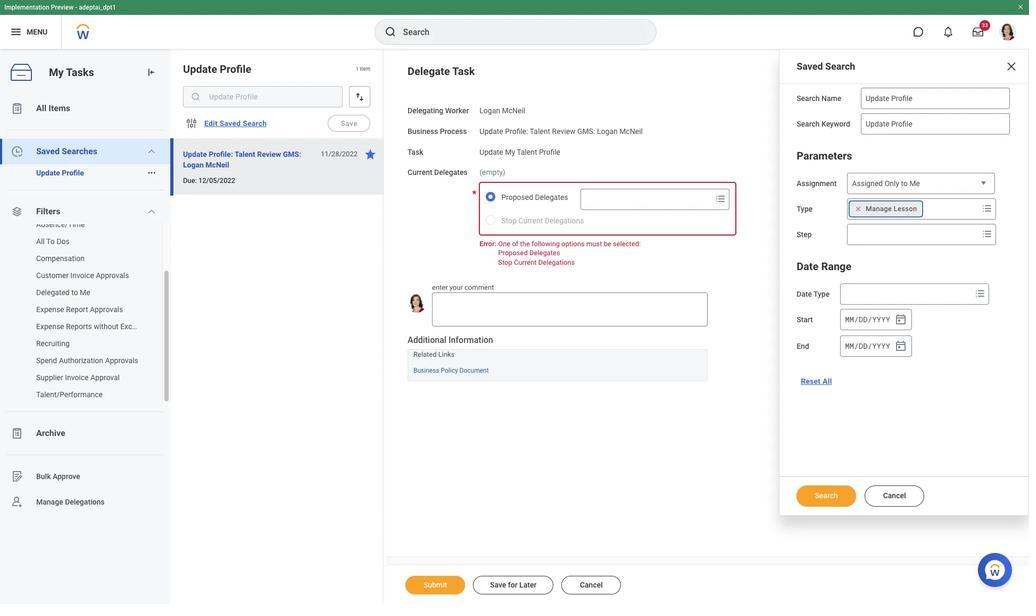 Task type: locate. For each thing, give the bounding box(es) containing it.
calendar image
[[895, 314, 908, 326], [895, 340, 908, 353]]

1 vertical spatial search image
[[191, 92, 201, 102]]

1 horizontal spatial manage
[[866, 205, 892, 213]]

yyyy inside end group
[[873, 341, 891, 351]]

talent inside 'element'
[[517, 148, 537, 156]]

0 vertical spatial approvals
[[96, 271, 129, 280]]

all inside button
[[36, 237, 45, 246]]

all inside "button"
[[823, 377, 832, 386]]

recruiting
[[36, 340, 70, 348]]

0 horizontal spatial mcneil
[[206, 161, 229, 169]]

talent for task
[[517, 148, 537, 156]]

11/28/2022
[[321, 150, 358, 158]]

1 vertical spatial update profile: talent review gms: logan mcneil
[[183, 150, 301, 169]]

review down the edit saved search button
[[257, 150, 281, 159]]

manage right "x small" image
[[866, 205, 892, 213]]

0 vertical spatial expense
[[36, 306, 64, 314]]

delegations down bulk approve link at the bottom left of the page
[[65, 498, 105, 507]]

0 vertical spatial search image
[[384, 26, 397, 38]]

0 vertical spatial delegations
[[539, 259, 575, 267]]

chevron down image
[[148, 147, 156, 156], [148, 208, 156, 216]]

2 horizontal spatial profile
[[539, 148, 561, 156]]

1 vertical spatial calendar image
[[895, 340, 908, 353]]

yyyy for start
[[873, 314, 891, 325]]

profile: up "12/05/2022"
[[209, 150, 233, 159]]

0 horizontal spatial to
[[71, 289, 78, 297]]

information
[[449, 335, 493, 345]]

saved inside 'saved searches' dropdown button
[[36, 146, 60, 157]]

saved searches button
[[0, 139, 170, 164]]

profile: up update my talent profile 'element'
[[505, 127, 528, 136]]

current
[[408, 168, 433, 177], [514, 259, 537, 267]]

0 horizontal spatial saved
[[36, 146, 60, 157]]

1 vertical spatial delegates
[[535, 193, 568, 202]]

0 horizontal spatial delegations
[[65, 498, 105, 507]]

0 vertical spatial to
[[902, 179, 908, 188]]

to inside button
[[71, 289, 78, 297]]

1 mm / dd / yyyy from the top
[[846, 314, 891, 325]]

chevron down image inside filters "dropdown button"
[[148, 208, 156, 216]]

update down saved searches
[[36, 169, 60, 177]]

delegating
[[408, 106, 444, 115]]

2 vertical spatial all
[[823, 377, 832, 386]]

0 vertical spatial my
[[49, 66, 64, 79]]

delegates
[[434, 168, 468, 177], [535, 193, 568, 202], [530, 249, 560, 257]]

mm / dd / yyyy inside end group
[[846, 341, 891, 351]]

2 vertical spatial profile
[[62, 169, 84, 177]]

0 horizontal spatial profile
[[62, 169, 84, 177]]

type inside date range group
[[814, 290, 830, 299]]

approvals up approval
[[105, 357, 138, 365]]

calendar image inside start group
[[895, 314, 908, 326]]

prompts image
[[714, 193, 727, 205], [981, 202, 994, 215], [981, 228, 994, 241], [974, 287, 987, 300]]

0 vertical spatial calendar image
[[895, 314, 908, 326]]

0 vertical spatial mm
[[846, 314, 855, 325]]

all items button
[[0, 96, 170, 121]]

2 chevron down image from the top
[[148, 208, 156, 216]]

0 horizontal spatial task
[[408, 148, 423, 156]]

0 vertical spatial saved
[[797, 61, 823, 72]]

1 vertical spatial to
[[71, 289, 78, 297]]

authorization
[[59, 357, 103, 365]]

1 vertical spatial current
[[514, 259, 537, 267]]

0 vertical spatial yyyy
[[873, 314, 891, 325]]

my inside 'element'
[[505, 148, 515, 156]]

dd inside start group
[[859, 314, 868, 325]]

1 horizontal spatial update profile
[[183, 63, 251, 76]]

invoice inside button
[[70, 271, 94, 280]]

date up date type
[[797, 260, 819, 273]]

saved search
[[797, 61, 856, 72]]

current down the
[[514, 259, 537, 267]]

manage inside list
[[36, 498, 63, 507]]

all right reset
[[823, 377, 832, 386]]

approval
[[90, 374, 120, 382]]

talent down the edit saved search button
[[235, 150, 255, 159]]

1 vertical spatial delegations
[[65, 498, 105, 507]]

saved up "search name"
[[797, 61, 823, 72]]

dd inside end group
[[859, 341, 868, 351]]

12/05/2022
[[199, 177, 235, 185]]

delegating worker
[[408, 106, 469, 115]]

additional information
[[408, 335, 493, 345]]

1 vertical spatial business
[[414, 368, 439, 375]]

chevron down image inside 'saved searches' dropdown button
[[148, 147, 156, 156]]

update my talent profile element
[[480, 146, 561, 156]]

be
[[604, 240, 612, 248]]

error:
[[480, 240, 497, 248]]

my up (empty)
[[505, 148, 515, 156]]

0 vertical spatial business
[[408, 127, 438, 136]]

approvals inside "button"
[[90, 306, 123, 314]]

0 vertical spatial gms:
[[578, 127, 595, 136]]

delegates for current delegates
[[434, 168, 468, 177]]

all items
[[36, 103, 70, 113]]

1 horizontal spatial task
[[453, 65, 475, 78]]

1 vertical spatial type
[[814, 290, 830, 299]]

prompts image inside date range group
[[974, 287, 987, 300]]

due:
[[183, 177, 197, 185]]

profile:
[[505, 127, 528, 136], [209, 150, 233, 159]]

calendar image down start group
[[895, 340, 908, 353]]

error: one of the following options must be selected: proposed delegates stop current delegations
[[480, 240, 643, 267]]

me right only
[[910, 179, 920, 188]]

approvals inside "button"
[[105, 357, 138, 365]]

the
[[520, 240, 530, 248]]

talent up update my talent profile 'element'
[[530, 127, 551, 136]]

1 item
[[356, 66, 371, 72]]

manage down the "bulk"
[[36, 498, 63, 507]]

due: 12/05/2022
[[183, 177, 235, 185]]

1 horizontal spatial search image
[[384, 26, 397, 38]]

manage for manage lesson
[[866, 205, 892, 213]]

search button
[[797, 486, 857, 507]]

invoice inside button
[[65, 374, 89, 382]]

yyyy up end group
[[873, 314, 891, 325]]

yyyy down start group
[[873, 341, 891, 351]]

0 vertical spatial dd
[[859, 314, 868, 325]]

search keyword
[[797, 120, 851, 128]]

1 horizontal spatial my
[[505, 148, 515, 156]]

to inside dropdown button
[[902, 179, 908, 188]]

approvals
[[96, 271, 129, 280], [90, 306, 123, 314], [105, 357, 138, 365]]

calendar image inside end group
[[895, 340, 908, 353]]

2 dd from the top
[[859, 341, 868, 351]]

1 horizontal spatial logan
[[480, 106, 500, 115]]

-
[[75, 4, 77, 11]]

date up start
[[797, 290, 812, 299]]

1 vertical spatial saved
[[220, 119, 241, 128]]

approvals up the delegated to me button
[[96, 271, 129, 280]]

recruiting button
[[0, 335, 152, 352]]

1 expense from the top
[[36, 306, 64, 314]]

1 vertical spatial profile:
[[209, 150, 233, 159]]

1 vertical spatial me
[[80, 289, 90, 297]]

approvals inside button
[[96, 271, 129, 280]]

manage delegations link
[[0, 490, 170, 515]]

saved right clock check image
[[36, 146, 60, 157]]

0 vertical spatial profile:
[[505, 127, 528, 136]]

2 vertical spatial approvals
[[105, 357, 138, 365]]

0 horizontal spatial logan
[[183, 161, 204, 169]]

1 horizontal spatial saved
[[220, 119, 241, 128]]

calendar image down date type field
[[895, 314, 908, 326]]

0 horizontal spatial review
[[257, 150, 281, 159]]

1 vertical spatial my
[[505, 148, 515, 156]]

date range group
[[797, 258, 1012, 358]]

list
[[0, 96, 170, 515], [0, 216, 170, 404]]

delegates down following
[[530, 249, 560, 257]]

delegates inside the error: one of the following options must be selected: proposed delegates stop current delegations
[[530, 249, 560, 257]]

mm / dd / yyyy for end
[[846, 341, 891, 351]]

to right only
[[902, 179, 908, 188]]

reset
[[801, 377, 821, 386]]

1 vertical spatial mcneil
[[620, 127, 643, 136]]

all inside button
[[36, 103, 46, 113]]

edit saved search button
[[200, 113, 271, 134]]

delegations down following
[[539, 259, 575, 267]]

mm up end group
[[846, 314, 855, 325]]

search image
[[384, 26, 397, 38], [191, 92, 201, 102]]

2 vertical spatial delegates
[[530, 249, 560, 257]]

0 vertical spatial mm / dd / yyyy
[[846, 314, 891, 325]]

0 vertical spatial manage
[[866, 205, 892, 213]]

update up (empty)
[[480, 148, 503, 156]]

list containing absence/time
[[0, 216, 170, 404]]

policy
[[441, 368, 458, 375]]

expense for expense reports without exceptions
[[36, 323, 64, 331]]

search inside search button
[[815, 492, 838, 500]]

1 mm from the top
[[846, 314, 855, 325]]

parameters
[[797, 150, 853, 162]]

all left items
[[36, 103, 46, 113]]

my left tasks
[[49, 66, 64, 79]]

approvals for spend authorization approvals
[[105, 357, 138, 365]]

0 horizontal spatial update profile
[[36, 169, 84, 177]]

0 vertical spatial all
[[36, 103, 46, 113]]

0 vertical spatial chevron down image
[[148, 147, 156, 156]]

current down business process
[[408, 168, 433, 177]]

to up expense report approvals "button"
[[71, 289, 78, 297]]

saved inside dialog
[[797, 61, 823, 72]]

expense inside button
[[36, 323, 64, 331]]

expense for expense report approvals
[[36, 306, 64, 314]]

mm / dd / yyyy down start group
[[846, 341, 891, 351]]

all for all items
[[36, 103, 46, 113]]

logan inside update profile: talent review gms: logan mcneil
[[183, 161, 204, 169]]

update profile: talent review gms: logan mcneil up update my talent profile 'element'
[[480, 127, 643, 136]]

delegations inside the error: one of the following options must be selected: proposed delegates stop current delegations
[[539, 259, 575, 267]]

talent/performance button
[[0, 386, 152, 404]]

update profile: talent review gms: logan mcneil up "12/05/2022"
[[183, 150, 301, 169]]

mcneil
[[502, 106, 526, 115], [620, 127, 643, 136], [206, 161, 229, 169]]

delegates down 'process'
[[434, 168, 468, 177]]

profile
[[220, 63, 251, 76], [539, 148, 561, 156], [62, 169, 84, 177]]

0 vertical spatial task
[[453, 65, 475, 78]]

0 horizontal spatial update profile: talent review gms: logan mcneil
[[183, 150, 301, 169]]

dialog
[[779, 49, 1030, 516]]

1 vertical spatial gms:
[[283, 150, 301, 159]]

1 vertical spatial chevron down image
[[148, 208, 156, 216]]

all left to
[[36, 237, 45, 246]]

/
[[855, 314, 859, 325], [868, 314, 873, 325], [855, 341, 859, 351], [868, 341, 873, 351]]

to
[[46, 237, 55, 246]]

mm inside start group
[[846, 314, 855, 325]]

0 vertical spatial review
[[552, 127, 576, 136]]

0 horizontal spatial manage
[[36, 498, 63, 507]]

spend
[[36, 357, 57, 365]]

update my talent profile
[[480, 148, 561, 156]]

1 date from the top
[[797, 260, 819, 273]]

0 vertical spatial profile
[[220, 63, 251, 76]]

1 chevron down image from the top
[[148, 147, 156, 156]]

mm / dd / yyyy up end group
[[846, 314, 891, 325]]

search
[[826, 61, 856, 72], [797, 94, 820, 103], [243, 119, 267, 128], [797, 120, 820, 128], [815, 492, 838, 500]]

1 vertical spatial mm / dd / yyyy
[[846, 341, 891, 351]]

update profile: talent review gms: logan mcneil element
[[480, 125, 643, 136]]

1 yyyy from the top
[[873, 314, 891, 325]]

0 vertical spatial me
[[910, 179, 920, 188]]

absence/time button
[[0, 216, 152, 233]]

chevron down image for filters
[[148, 208, 156, 216]]

business down related
[[414, 368, 439, 375]]

2 expense from the top
[[36, 323, 64, 331]]

1 horizontal spatial me
[[910, 179, 920, 188]]

customer
[[36, 271, 69, 280]]

0 horizontal spatial profile:
[[209, 150, 233, 159]]

dialog containing parameters
[[779, 49, 1030, 516]]

0 horizontal spatial me
[[80, 289, 90, 297]]

type inside parameters group
[[797, 205, 813, 213]]

proposed down (empty)
[[502, 193, 533, 202]]

1 horizontal spatial mcneil
[[502, 106, 526, 115]]

0 horizontal spatial type
[[797, 205, 813, 213]]

0 horizontal spatial current
[[408, 168, 433, 177]]

searches
[[62, 146, 97, 157]]

dd for start
[[859, 314, 868, 325]]

business inside business policy document link
[[414, 368, 439, 375]]

following
[[532, 240, 560, 248]]

me down customer invoice approvals on the left top of the page
[[80, 289, 90, 297]]

delegates for proposed delegates
[[535, 193, 568, 202]]

approvals for expense report approvals
[[90, 306, 123, 314]]

1 dd from the top
[[859, 314, 868, 325]]

0 vertical spatial update profile: talent review gms: logan mcneil
[[480, 127, 643, 136]]

profile inside item list element
[[220, 63, 251, 76]]

Search field
[[581, 190, 712, 209]]

0 vertical spatial update profile
[[183, 63, 251, 76]]

business down delegating
[[408, 127, 438, 136]]

business
[[408, 127, 438, 136], [414, 368, 439, 375]]

search for search keyword
[[797, 120, 820, 128]]

user plus image
[[11, 496, 23, 509]]

mm down start group
[[846, 341, 855, 351]]

0 vertical spatial invoice
[[70, 271, 94, 280]]

adeptai_dpt1
[[79, 4, 116, 11]]

1 vertical spatial proposed
[[498, 249, 528, 257]]

dd up end group
[[859, 314, 868, 325]]

type up step
[[797, 205, 813, 213]]

calendar image for end
[[895, 340, 908, 353]]

talent down update profile: talent review gms: logan mcneil element
[[517, 148, 537, 156]]

saved for saved searches
[[36, 146, 60, 157]]

None text field
[[183, 86, 343, 108]]

task right delegate on the top of the page
[[453, 65, 475, 78]]

2 yyyy from the top
[[873, 341, 891, 351]]

delegate task
[[408, 65, 475, 78]]

dd down start group
[[859, 341, 868, 351]]

1 vertical spatial logan
[[597, 127, 618, 136]]

1 horizontal spatial current
[[514, 259, 537, 267]]

current delegates
[[408, 168, 468, 177]]

all
[[36, 103, 46, 113], [36, 237, 45, 246], [823, 377, 832, 386]]

2 vertical spatial logan
[[183, 161, 204, 169]]

expense
[[36, 306, 64, 314], [36, 323, 64, 331]]

2 mm from the top
[[846, 341, 855, 351]]

2 vertical spatial mcneil
[[206, 161, 229, 169]]

1 vertical spatial date
[[797, 290, 812, 299]]

1 horizontal spatial type
[[814, 290, 830, 299]]

1
[[356, 66, 359, 72]]

all to dos
[[36, 237, 70, 246]]

update inside 'element'
[[480, 148, 503, 156]]

update profile
[[183, 63, 251, 76], [36, 169, 84, 177]]

manage delegations
[[36, 498, 105, 507]]

compensation button
[[0, 250, 152, 267]]

delegates up following
[[535, 193, 568, 202]]

1 vertical spatial task
[[408, 148, 423, 156]]

0 horizontal spatial search image
[[191, 92, 201, 102]]

0 horizontal spatial gms:
[[283, 150, 301, 159]]

1 vertical spatial mm
[[846, 341, 855, 351]]

mm / dd / yyyy inside start group
[[846, 314, 891, 325]]

1 vertical spatial manage
[[36, 498, 63, 507]]

dd for end
[[859, 341, 868, 351]]

related
[[414, 351, 437, 359]]

2 horizontal spatial saved
[[797, 61, 823, 72]]

1 horizontal spatial profile:
[[505, 127, 528, 136]]

invoice up the delegated to me button
[[70, 271, 94, 280]]

proposed down of
[[498, 249, 528, 257]]

review up update my talent profile 'element'
[[552, 127, 576, 136]]

manage for manage delegations
[[36, 498, 63, 507]]

proposed inside the error: one of the following options must be selected: proposed delegates stop current delegations
[[498, 249, 528, 257]]

1 vertical spatial update profile
[[36, 169, 84, 177]]

task down business process
[[408, 148, 423, 156]]

1 horizontal spatial to
[[902, 179, 908, 188]]

one
[[498, 240, 511, 248]]

expense inside "button"
[[36, 306, 64, 314]]

2 mm / dd / yyyy from the top
[[846, 341, 891, 351]]

manage inside option
[[866, 205, 892, 213]]

manage lesson element
[[866, 204, 917, 214]]

1 vertical spatial profile
[[539, 148, 561, 156]]

1 horizontal spatial profile
[[220, 63, 251, 76]]

without
[[94, 323, 119, 331]]

delegated to me
[[36, 289, 90, 297]]

approvals up without
[[90, 306, 123, 314]]

Search Keyword text field
[[861, 113, 1010, 135]]

logan mcneil element
[[480, 104, 526, 115]]

your
[[450, 284, 463, 292]]

all for all to dos
[[36, 237, 45, 246]]

1 vertical spatial yyyy
[[873, 341, 891, 351]]

expense up recruiting
[[36, 323, 64, 331]]

2 date from the top
[[797, 290, 812, 299]]

review
[[552, 127, 576, 136], [257, 150, 281, 159]]

invoice up the talent/performance 'button'
[[65, 374, 89, 382]]

2 horizontal spatial logan
[[597, 127, 618, 136]]

yyyy
[[873, 314, 891, 325], [873, 341, 891, 351]]

calendar image for start
[[895, 314, 908, 326]]

saved right edit
[[220, 119, 241, 128]]

all to dos button
[[0, 233, 152, 250]]

2 list from the top
[[0, 216, 170, 404]]

cancel button
[[865, 486, 925, 507]]

1 list from the top
[[0, 96, 170, 515]]

1 vertical spatial dd
[[859, 341, 868, 351]]

business for business process
[[408, 127, 438, 136]]

0 vertical spatial type
[[797, 205, 813, 213]]

expense down delegated
[[36, 306, 64, 314]]

mm inside end group
[[846, 341, 855, 351]]

yyyy inside start group
[[873, 314, 891, 325]]

delegations inside list
[[65, 498, 105, 507]]

2 calendar image from the top
[[895, 340, 908, 353]]

1 calendar image from the top
[[895, 314, 908, 326]]

items
[[49, 103, 70, 113]]

rename image
[[11, 471, 23, 483]]

type down 'date range' button
[[814, 290, 830, 299]]

dd
[[859, 314, 868, 325], [859, 341, 868, 351]]



Task type: vqa. For each thing, say whether or not it's contained in the screenshot.
the right The Task
yes



Task type: describe. For each thing, give the bounding box(es) containing it.
name
[[822, 94, 842, 103]]

reset all
[[801, 377, 832, 386]]

must
[[587, 240, 602, 248]]

comment
[[465, 284, 494, 292]]

business process
[[408, 127, 467, 136]]

proposed delegates
[[502, 193, 568, 202]]

links
[[439, 351, 455, 359]]

mm for start
[[846, 314, 855, 325]]

parameters button
[[797, 150, 853, 162]]

date range
[[797, 260, 852, 273]]

clipboard image
[[11, 102, 23, 115]]

talent inside update profile: talent review gms: logan mcneil
[[235, 150, 255, 159]]

bulk
[[36, 473, 51, 481]]

step
[[797, 231, 812, 239]]

update up due:
[[183, 150, 207, 159]]

save button
[[328, 115, 371, 132]]

keyword
[[822, 120, 851, 128]]

search name
[[797, 94, 842, 103]]

expense report approvals
[[36, 306, 123, 314]]

update profile: talent review gms: logan mcneil button
[[183, 148, 315, 171]]

edit
[[204, 119, 218, 128]]

Step field
[[848, 225, 979, 244]]

selected:
[[613, 240, 641, 248]]

start
[[797, 316, 813, 324]]

assigned
[[852, 179, 883, 188]]

prompts image for step
[[981, 228, 994, 241]]

range
[[822, 260, 852, 273]]

assignment
[[797, 179, 837, 188]]

inbox large image
[[973, 27, 984, 37]]

document
[[460, 368, 489, 375]]

tasks
[[66, 66, 94, 79]]

date type
[[797, 290, 830, 299]]

mm / dd / yyyy for start
[[846, 314, 891, 325]]

mcneil inside update profile: talent review gms: logan mcneil
[[206, 161, 229, 169]]

review inside update profile: talent review gms: logan mcneil
[[257, 150, 281, 159]]

perspective image
[[11, 205, 23, 218]]

logan mcneil
[[480, 106, 526, 115]]

saved for saved search
[[797, 61, 823, 72]]

manage lesson
[[866, 205, 917, 213]]

implementation
[[4, 4, 49, 11]]

update down logan mcneil
[[480, 127, 503, 136]]

save
[[341, 119, 358, 128]]

delegate
[[408, 65, 450, 78]]

delegated
[[36, 289, 70, 297]]

update profile inside item list element
[[183, 63, 251, 76]]

of
[[512, 240, 519, 248]]

enter your comment
[[432, 284, 494, 292]]

prompts image for type
[[981, 202, 994, 215]]

additional information region
[[408, 335, 708, 381]]

archive
[[36, 429, 65, 439]]

0 vertical spatial current
[[408, 168, 433, 177]]

dos
[[57, 237, 70, 246]]

date for date range
[[797, 260, 819, 273]]

(empty)
[[480, 168, 506, 177]]

customer invoice approvals
[[36, 271, 129, 280]]

1 horizontal spatial review
[[552, 127, 576, 136]]

update profile button
[[0, 164, 143, 182]]

prompts image for proposed delegates
[[714, 193, 727, 205]]

process
[[440, 127, 467, 136]]

1 horizontal spatial update profile: talent review gms: logan mcneil
[[480, 127, 643, 136]]

customer invoice approvals button
[[0, 267, 152, 284]]

0 vertical spatial mcneil
[[502, 106, 526, 115]]

business for business policy document
[[414, 368, 439, 375]]

my tasks
[[49, 66, 94, 79]]

current inside the error: one of the following options must be selected: proposed delegates stop current delegations
[[514, 259, 537, 267]]

business policy document
[[414, 368, 489, 375]]

me inside "assigned only to me" dropdown button
[[910, 179, 920, 188]]

end group
[[841, 336, 913, 357]]

me inside the delegated to me button
[[80, 289, 90, 297]]

update profile: talent review gms: logan mcneil inside button
[[183, 150, 301, 169]]

enter your comment text field
[[432, 293, 708, 327]]

chevron down image for saved searches
[[148, 147, 156, 156]]

enter
[[432, 284, 448, 292]]

search for search
[[815, 492, 838, 500]]

search image inside item list element
[[191, 92, 201, 102]]

list containing all items
[[0, 96, 170, 515]]

cancel
[[884, 492, 906, 500]]

gms: inside update profile: talent review gms: logan mcneil
[[283, 150, 301, 159]]

transformation import image
[[146, 67, 157, 78]]

action bar region
[[384, 566, 1030, 605]]

preview
[[51, 4, 74, 11]]

0 horizontal spatial my
[[49, 66, 64, 79]]

invoice for approvals
[[70, 271, 94, 280]]

bulk approve
[[36, 473, 80, 481]]

search inside the edit saved search button
[[243, 119, 267, 128]]

approve
[[53, 473, 80, 481]]

supplier invoice approval
[[36, 374, 120, 382]]

x small image
[[854, 204, 864, 215]]

talent for business process
[[530, 127, 551, 136]]

expense reports without exceptions
[[36, 323, 157, 331]]

0 vertical spatial logan
[[480, 106, 500, 115]]

parameters group
[[797, 147, 1012, 245]]

invoice for approval
[[65, 374, 89, 382]]

0 vertical spatial proposed
[[502, 193, 533, 202]]

stop
[[498, 259, 513, 267]]

options
[[562, 240, 585, 248]]

assigned only to me
[[852, 179, 920, 188]]

none text field inside item list element
[[183, 86, 343, 108]]

x image
[[1006, 60, 1018, 73]]

notifications large image
[[943, 27, 954, 37]]

profile logan mcneil element
[[993, 20, 1023, 44]]

update inside my tasks element
[[36, 169, 60, 177]]

search for search name
[[797, 94, 820, 103]]

manage lesson, press delete to clear value. option
[[851, 203, 922, 216]]

date for date type
[[797, 290, 812, 299]]

profile inside button
[[62, 169, 84, 177]]

Date Type field
[[841, 285, 972, 304]]

worker
[[445, 106, 469, 115]]

implementation preview -   adeptai_dpt1 banner
[[0, 0, 1030, 49]]

reset all button
[[797, 371, 837, 392]]

prompts image for date type
[[974, 287, 987, 300]]

profile: inside update profile: talent review gms: logan mcneil
[[209, 150, 233, 159]]

profile inside 'element'
[[539, 148, 561, 156]]

mm for end
[[846, 341, 855, 351]]

2 horizontal spatial mcneil
[[620, 127, 643, 136]]

bulk approve link
[[0, 464, 170, 490]]

date range button
[[797, 260, 852, 273]]

compensation
[[36, 254, 85, 263]]

absence/time
[[36, 220, 85, 229]]

saved searches
[[36, 146, 97, 157]]

business policy document link
[[414, 365, 489, 375]]

clipboard image
[[11, 427, 23, 440]]

configure image
[[185, 117, 198, 130]]

item list element
[[170, 49, 384, 605]]

clock check image
[[11, 145, 23, 158]]

star image
[[364, 148, 377, 161]]

only
[[885, 179, 900, 188]]

my tasks element
[[0, 49, 170, 605]]

filters button
[[0, 199, 170, 225]]

archive button
[[0, 421, 170, 447]]

approvals for customer invoice approvals
[[96, 271, 129, 280]]

report
[[66, 306, 88, 314]]

update profile inside button
[[36, 169, 84, 177]]

close environment banner image
[[1018, 4, 1024, 10]]

reports
[[66, 323, 92, 331]]

update right transformation import image
[[183, 63, 217, 76]]

talent/performance
[[36, 391, 103, 399]]

yyyy for end
[[873, 341, 891, 351]]

saved inside the edit saved search button
[[220, 119, 241, 128]]

Search Name text field
[[861, 88, 1010, 109]]

delegated to me button
[[0, 284, 152, 301]]

start group
[[841, 309, 913, 331]]

edit saved search
[[204, 119, 267, 128]]

expense reports without exceptions button
[[0, 318, 157, 335]]

supplier invoice approval button
[[0, 369, 152, 386]]

item
[[360, 66, 371, 72]]

lesson
[[894, 205, 917, 213]]

employee's photo (logan mcneil) image
[[408, 295, 426, 313]]

assigned only to me button
[[848, 173, 996, 195]]

additional
[[408, 335, 447, 345]]



